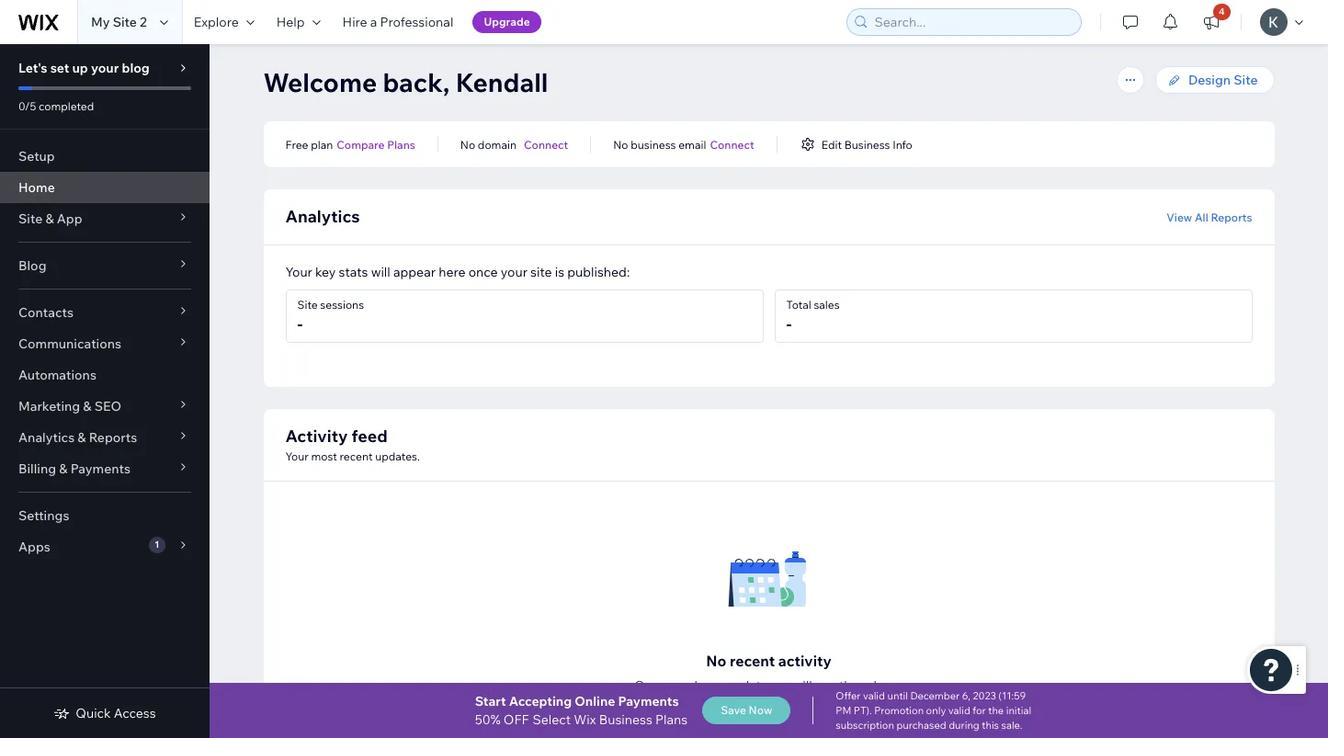 Task type: vqa. For each thing, say whether or not it's contained in the screenshot.
Connect to the left
yes



Task type: locate. For each thing, give the bounding box(es) containing it.
free
[[285, 137, 308, 151]]

recent down feed at the bottom
[[340, 450, 373, 463]]

1 horizontal spatial connect link
[[710, 136, 755, 153]]

business inside start accepting online payments 50% off select wix business plans
[[599, 712, 653, 728]]

reports inside dropdown button
[[89, 429, 137, 446]]

site left sessions
[[297, 298, 318, 312]]

site down home
[[18, 211, 43, 227]]

valid
[[863, 690, 885, 702], [949, 704, 971, 717]]

reports inside button
[[1211, 210, 1253, 224]]

your
[[285, 264, 313, 280], [285, 450, 309, 463]]

reports
[[1211, 210, 1253, 224], [89, 429, 137, 446]]

1 horizontal spatial reports
[[1211, 210, 1253, 224]]

business left info
[[845, 137, 890, 151]]

1 connect link from the left
[[524, 136, 568, 153]]

1 vertical spatial plans
[[656, 712, 688, 728]]

connect right domain
[[524, 137, 568, 151]]

1 horizontal spatial business
[[845, 137, 890, 151]]

0 horizontal spatial recent
[[340, 450, 373, 463]]

0 horizontal spatial your
[[91, 60, 119, 76]]

let's
[[18, 60, 47, 76]]

- for site sessions -
[[297, 314, 303, 335]]

analytics
[[285, 206, 360, 227], [18, 429, 75, 446]]

access
[[114, 705, 156, 722]]

0 vertical spatial analytics
[[285, 206, 360, 227]]

once
[[469, 264, 498, 280]]

only
[[926, 704, 946, 717]]

no for domain
[[460, 137, 476, 151]]

1 horizontal spatial plans
[[656, 712, 688, 728]]

marketing
[[18, 398, 80, 415]]

design site link
[[1156, 66, 1275, 94]]

valid up pt).
[[863, 690, 885, 702]]

start accepting online payments 50% off select wix business plans
[[475, 693, 688, 728]]

view
[[1167, 210, 1193, 224]]

0 horizontal spatial connect link
[[524, 136, 568, 153]]

marketing & seo button
[[0, 391, 210, 422]]

connect link for no domain connect
[[524, 136, 568, 153]]

2 - from the left
[[787, 314, 792, 335]]

connect right email at the top right of the page
[[710, 137, 755, 151]]

help
[[277, 14, 305, 30]]

1 vertical spatial recent
[[730, 652, 775, 670]]

plans down the you
[[656, 712, 688, 728]]

Search... field
[[869, 9, 1076, 35]]

2 connect link from the left
[[710, 136, 755, 153]]

0 horizontal spatial analytics
[[18, 429, 75, 446]]

0 horizontal spatial payments
[[70, 461, 131, 477]]

connect link
[[524, 136, 568, 153], [710, 136, 755, 153]]

reports right all
[[1211, 210, 1253, 224]]

your inside sidebar element
[[91, 60, 119, 76]]

no left business
[[614, 137, 629, 151]]

1 vertical spatial payments
[[618, 693, 679, 710]]

no left domain
[[460, 137, 476, 151]]

1 horizontal spatial valid
[[949, 704, 971, 717]]

1 vertical spatial your
[[285, 450, 309, 463]]

purchased
[[897, 719, 947, 732]]

plans inside start accepting online payments 50% off select wix business plans
[[656, 712, 688, 728]]

save
[[721, 703, 746, 717]]

& up the billing & payments
[[78, 429, 86, 446]]

them
[[840, 678, 871, 694]]

site right design
[[1234, 72, 1258, 88]]

analytics up key
[[285, 206, 360, 227]]

plans right compare
[[387, 137, 415, 151]]

analytics inside dropdown button
[[18, 429, 75, 446]]

setup link
[[0, 141, 210, 172]]

connect link right domain
[[524, 136, 568, 153]]

analytics & reports button
[[0, 422, 210, 453]]

total sales -
[[787, 298, 840, 335]]

2 connect from the left
[[710, 137, 755, 151]]

no up the have
[[706, 652, 727, 670]]

&
[[45, 211, 54, 227], [83, 398, 92, 415], [78, 429, 86, 446], [59, 461, 68, 477]]

a
[[370, 14, 377, 30]]

site & app button
[[0, 203, 210, 234]]

pm
[[836, 704, 852, 717]]

1 vertical spatial business
[[599, 712, 653, 728]]

let's set up your blog
[[18, 60, 150, 76]]

1 connect from the left
[[524, 137, 568, 151]]

recent inside activity feed your most recent updates.
[[340, 450, 373, 463]]

& for analytics
[[78, 429, 86, 446]]

0 vertical spatial reports
[[1211, 210, 1253, 224]]

no inside no recent activity once you have updates, you'll see them here.
[[706, 652, 727, 670]]

your left key
[[285, 264, 313, 280]]

0 horizontal spatial plans
[[387, 137, 415, 151]]

0 vertical spatial payments
[[70, 461, 131, 477]]

offer valid until december 6, 2023 (11:59 pm pt). promotion only valid for the initial subscription purchased during this sale.
[[836, 690, 1032, 732]]

1 your from the top
[[285, 264, 313, 280]]

blog
[[18, 257, 46, 274]]

analytics down marketing
[[18, 429, 75, 446]]

quick access button
[[54, 705, 156, 722]]

2023
[[973, 690, 997, 702]]

your
[[91, 60, 119, 76], [501, 264, 528, 280]]

1 horizontal spatial connect
[[710, 137, 755, 151]]

& right billing
[[59, 461, 68, 477]]

activity
[[285, 426, 348, 447]]

2 horizontal spatial no
[[706, 652, 727, 670]]

1 horizontal spatial no
[[614, 137, 629, 151]]

0 horizontal spatial -
[[297, 314, 303, 335]]

2 your from the top
[[285, 450, 309, 463]]

wix
[[574, 712, 596, 728]]

settings link
[[0, 500, 210, 531]]

compare plans link
[[337, 136, 415, 153]]

recent
[[340, 450, 373, 463], [730, 652, 775, 670]]

& inside dropdown button
[[78, 429, 86, 446]]

0 vertical spatial recent
[[340, 450, 373, 463]]

& inside popup button
[[45, 211, 54, 227]]

no business email connect
[[614, 137, 755, 151]]

0 vertical spatial business
[[845, 137, 890, 151]]

1 horizontal spatial recent
[[730, 652, 775, 670]]

your inside activity feed your most recent updates.
[[285, 450, 309, 463]]

published:
[[567, 264, 630, 280]]

site
[[113, 14, 137, 30], [1234, 72, 1258, 88], [18, 211, 43, 227], [297, 298, 318, 312]]

your left site
[[501, 264, 528, 280]]

promotion
[[875, 704, 924, 717]]

automations
[[18, 367, 96, 383]]

0 horizontal spatial valid
[[863, 690, 885, 702]]

valid up "during"
[[949, 704, 971, 717]]

your right up
[[91, 60, 119, 76]]

& left "seo"
[[83, 398, 92, 415]]

no recent activity once you have updates, you'll see them here.
[[634, 652, 904, 694]]

updates.
[[375, 450, 420, 463]]

& left app
[[45, 211, 54, 227]]

off
[[504, 712, 529, 728]]

payments right the online
[[618, 693, 679, 710]]

0 vertical spatial plans
[[387, 137, 415, 151]]

settings
[[18, 508, 69, 524]]

0 vertical spatial your
[[285, 264, 313, 280]]

1 vertical spatial reports
[[89, 429, 137, 446]]

& for billing
[[59, 461, 68, 477]]

edit business info
[[822, 137, 913, 151]]

business down the online
[[599, 712, 653, 728]]

analytics for analytics
[[285, 206, 360, 227]]

business
[[631, 137, 676, 151]]

reports down "seo"
[[89, 429, 137, 446]]

0 horizontal spatial reports
[[89, 429, 137, 446]]

sessions
[[320, 298, 364, 312]]

0 horizontal spatial connect
[[524, 137, 568, 151]]

1 horizontal spatial -
[[787, 314, 792, 335]]

1 horizontal spatial payments
[[618, 693, 679, 710]]

payments down the analytics & reports dropdown button
[[70, 461, 131, 477]]

recent up updates,
[[730, 652, 775, 670]]

blog
[[122, 60, 150, 76]]

setup
[[18, 148, 55, 165]]

edit
[[822, 137, 842, 151]]

communications button
[[0, 328, 210, 360]]

explore
[[194, 14, 239, 30]]

1 vertical spatial analytics
[[18, 429, 75, 446]]

free plan compare plans
[[285, 137, 415, 151]]

0 vertical spatial valid
[[863, 690, 885, 702]]

1 - from the left
[[297, 314, 303, 335]]

all
[[1195, 210, 1209, 224]]

(11:59
[[999, 690, 1026, 702]]

- inside site sessions -
[[297, 314, 303, 335]]

- inside total sales -
[[787, 314, 792, 335]]

hire a professional
[[343, 14, 454, 30]]

0 horizontal spatial no
[[460, 137, 476, 151]]

reports for view all reports
[[1211, 210, 1253, 224]]

your left 'most'
[[285, 450, 309, 463]]

recent inside no recent activity once you have updates, you'll see them here.
[[730, 652, 775, 670]]

billing & payments
[[18, 461, 131, 477]]

1 vertical spatial your
[[501, 264, 528, 280]]

0 vertical spatial your
[[91, 60, 119, 76]]

during
[[949, 719, 980, 732]]

connect link right email at the top right of the page
[[710, 136, 755, 153]]

1 horizontal spatial analytics
[[285, 206, 360, 227]]

payments inside popup button
[[70, 461, 131, 477]]

payments
[[70, 461, 131, 477], [618, 693, 679, 710]]

0 horizontal spatial business
[[599, 712, 653, 728]]

view all reports
[[1167, 210, 1253, 224]]

updates,
[[726, 678, 778, 694]]

connect
[[524, 137, 568, 151], [710, 137, 755, 151]]



Task type: describe. For each thing, give the bounding box(es) containing it.
- for total sales -
[[787, 314, 792, 335]]

site inside site sessions -
[[297, 298, 318, 312]]

sales
[[814, 298, 840, 312]]

your key stats will appear here once your site is published:
[[285, 264, 630, 280]]

1 horizontal spatial your
[[501, 264, 528, 280]]

upgrade button
[[473, 11, 541, 33]]

& for marketing
[[83, 398, 92, 415]]

communications
[[18, 336, 121, 352]]

my site 2
[[91, 14, 147, 30]]

business inside button
[[845, 137, 890, 151]]

compare
[[337, 137, 385, 151]]

1 vertical spatial valid
[[949, 704, 971, 717]]

sale.
[[1002, 719, 1023, 732]]

billing & payments button
[[0, 453, 210, 485]]

6,
[[962, 690, 971, 702]]

analytics for analytics & reports
[[18, 429, 75, 446]]

save now button
[[703, 697, 791, 725]]

no for recent
[[706, 652, 727, 670]]

most
[[311, 450, 337, 463]]

select
[[533, 712, 571, 728]]

blog button
[[0, 250, 210, 281]]

you'll
[[781, 678, 813, 694]]

stats
[[339, 264, 368, 280]]

plan
[[311, 137, 333, 151]]

my
[[91, 14, 110, 30]]

feed
[[352, 426, 388, 447]]

accepting
[[509, 693, 572, 710]]

billing
[[18, 461, 56, 477]]

connect link for no business email connect
[[710, 136, 755, 153]]

here.
[[874, 678, 904, 694]]

start
[[475, 693, 506, 710]]

will
[[371, 264, 391, 280]]

site & app
[[18, 211, 82, 227]]

payments inside start accepting online payments 50% off select wix business plans
[[618, 693, 679, 710]]

kendall
[[456, 66, 548, 98]]

view all reports button
[[1167, 209, 1253, 225]]

50%
[[475, 712, 501, 728]]

home link
[[0, 172, 210, 203]]

site sessions -
[[297, 298, 364, 335]]

online
[[575, 693, 616, 710]]

back,
[[383, 66, 450, 98]]

app
[[57, 211, 82, 227]]

reports for analytics & reports
[[89, 429, 137, 446]]

design
[[1189, 72, 1231, 88]]

quick access
[[76, 705, 156, 722]]

site
[[531, 264, 552, 280]]

domain
[[478, 137, 517, 151]]

have
[[695, 678, 723, 694]]

offer
[[836, 690, 861, 702]]

see
[[815, 678, 837, 694]]

no for business
[[614, 137, 629, 151]]

quick
[[76, 705, 111, 722]]

completed
[[39, 99, 94, 113]]

up
[[72, 60, 88, 76]]

professional
[[380, 14, 454, 30]]

upgrade
[[484, 15, 530, 29]]

you
[[670, 678, 692, 694]]

december
[[911, 690, 960, 702]]

welcome back, kendall
[[263, 66, 548, 98]]

automations link
[[0, 360, 210, 391]]

1
[[155, 539, 159, 551]]

contacts
[[18, 304, 74, 321]]

site left 2
[[113, 14, 137, 30]]

4 button
[[1192, 0, 1232, 44]]

welcome
[[263, 66, 377, 98]]

now
[[749, 703, 773, 717]]

here
[[439, 264, 466, 280]]

analytics & reports
[[18, 429, 137, 446]]

site inside popup button
[[18, 211, 43, 227]]

once
[[634, 678, 667, 694]]

sidebar element
[[0, 44, 210, 738]]

activity
[[779, 652, 832, 670]]

save now
[[721, 703, 773, 717]]

info
[[893, 137, 913, 151]]

initial
[[1007, 704, 1032, 717]]

home
[[18, 179, 55, 196]]

activity feed your most recent updates.
[[285, 426, 420, 463]]

4
[[1219, 6, 1225, 17]]

& for site
[[45, 211, 54, 227]]

0/5
[[18, 99, 36, 113]]

apps
[[18, 539, 50, 555]]

total
[[787, 298, 812, 312]]

0/5 completed
[[18, 99, 94, 113]]

2
[[140, 14, 147, 30]]

appear
[[393, 264, 436, 280]]

design site
[[1189, 72, 1258, 88]]

key
[[315, 264, 336, 280]]

help button
[[265, 0, 332, 44]]

no domain connect
[[460, 137, 568, 151]]



